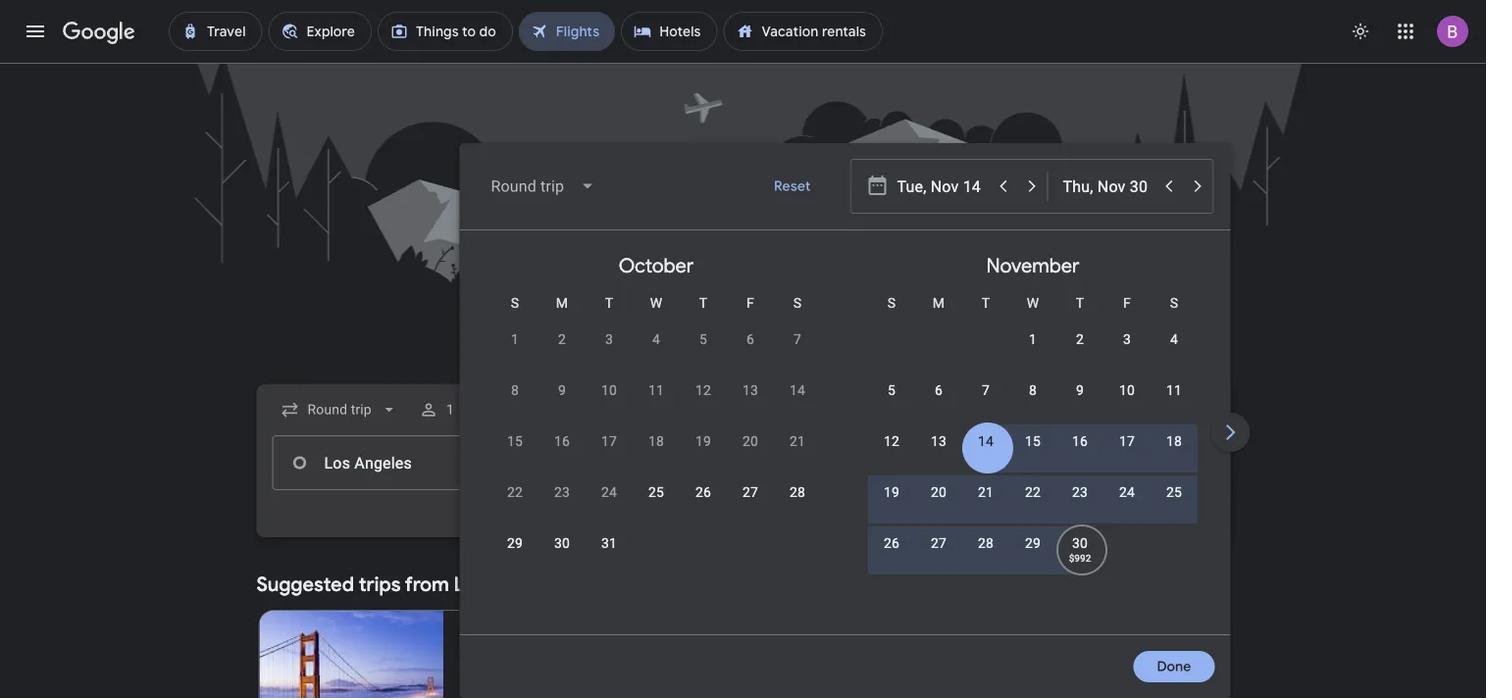 Task type: locate. For each thing, give the bounding box(es) containing it.
1 button up wed, nov 8 element
[[1009, 330, 1056, 377]]

4 button up wed, oct 11 element
[[632, 330, 679, 377]]

7 button
[[774, 330, 821, 377], [962, 381, 1009, 428]]

24 inside october row group
[[601, 484, 617, 500]]

s up sat, oct 7 element on the right of page
[[793, 295, 801, 311]]

1 horizontal spatial 2 button
[[1056, 330, 1103, 377]]

17 right mon, oct 16 element
[[601, 433, 617, 449]]

m
[[556, 295, 568, 311], [932, 295, 944, 311]]

1 horizontal spatial 1
[[511, 331, 519, 347]]

21 inside october row group
[[789, 433, 805, 449]]

2 – 11
[[487, 648, 526, 664]]

17 inside november row group
[[1119, 433, 1135, 449]]

19
[[695, 433, 711, 449], [883, 484, 899, 500]]

8 for wed, nov 8 element
[[1029, 382, 1037, 398]]

tue, oct 10 element
[[601, 381, 617, 400]]

14 button
[[774, 381, 821, 428], [962, 432, 1009, 479]]

12 inside november row group
[[883, 433, 899, 449]]

13 for fri, oct 13 element at the bottom of the page
[[742, 382, 758, 398]]

11 for sat, nov 11 element
[[1166, 382, 1182, 398]]

1 horizontal spatial 5 button
[[868, 381, 915, 428]]

11
[[648, 382, 664, 398], [1166, 382, 1182, 398]]

9
[[558, 382, 566, 398], [1076, 382, 1084, 398]]

21 right fri, oct 20 element
[[789, 433, 805, 449]]

fri, oct 27 element
[[742, 483, 758, 502]]

10 button up tue, oct 17 'element' in the bottom left of the page
[[585, 381, 632, 428]]

27 button left tue, nov 28 element
[[915, 534, 962, 581]]

1 horizontal spatial 19 button
[[868, 483, 915, 530]]

2 10 button from the left
[[1103, 381, 1150, 428]]

2 4 button from the left
[[1150, 330, 1197, 377]]

m inside october row group
[[556, 295, 568, 311]]

3 button
[[585, 330, 632, 377], [1103, 330, 1150, 377]]

3 right mon, oct 2 element
[[605, 331, 613, 347]]

row group
[[1221, 238, 1486, 627]]

1 4 button from the left
[[632, 330, 679, 377]]

w for november
[[1026, 295, 1039, 311]]

27 left tue, nov 28 element
[[930, 535, 946, 551]]

4 button for november
[[1150, 330, 1197, 377]]

6 left sat, oct 7 element on the right of page
[[746, 331, 754, 347]]

13 button
[[726, 381, 774, 428], [915, 432, 962, 479]]

1 horizontal spatial 2
[[1076, 331, 1084, 347]]

1 horizontal spatial 24
[[1119, 484, 1135, 500]]

8 inside october row group
[[511, 382, 519, 398]]

w
[[650, 295, 662, 311], [1026, 295, 1039, 311]]

1 horizontal spatial 10
[[1119, 382, 1135, 398]]

28 button right fri, oct 27 element
[[774, 483, 821, 530]]

23 inside november row group
[[1072, 484, 1088, 500]]

1 horizontal spatial 18 button
[[1150, 432, 1197, 479]]

f for november
[[1123, 295, 1131, 311]]

26 inside november row group
[[883, 535, 899, 551]]

26 button
[[679, 483, 726, 530], [868, 534, 915, 581]]

4 inside october row group
[[652, 331, 660, 347]]

20 for fri, oct 20 element
[[742, 433, 758, 449]]

8 for sun, oct 8 element
[[511, 382, 519, 398]]

2 29 from the left
[[1025, 535, 1040, 551]]

8 button
[[491, 381, 538, 428], [1009, 381, 1056, 428]]

2 button inside november row group
[[1056, 330, 1103, 377]]

1 button for november
[[1009, 330, 1056, 377]]

6 inside october row group
[[746, 331, 754, 347]]

0 horizontal spatial 22
[[507, 484, 522, 500]]

12 button
[[679, 381, 726, 428], [868, 432, 915, 479]]

1 vertical spatial 14 button
[[962, 432, 1009, 479]]

2 22 from the left
[[1025, 484, 1040, 500]]

23 button
[[538, 483, 585, 530], [1056, 483, 1103, 530]]

sat, nov 25 element
[[1166, 483, 1182, 502]]

10 button
[[585, 381, 632, 428], [1103, 381, 1150, 428]]

3 inside november row group
[[1123, 331, 1131, 347]]

17
[[601, 433, 617, 449], [1119, 433, 1135, 449]]

2 17 from the left
[[1119, 433, 1135, 449]]

18 inside october row group
[[648, 433, 664, 449]]

1 vertical spatial 19
[[883, 484, 899, 500]]

1 horizontal spatial 11 button
[[1150, 381, 1197, 428]]

thu, oct 5 element
[[699, 330, 707, 349]]

1 button
[[491, 330, 538, 377], [1009, 330, 1056, 377]]

15 inside november row group
[[1025, 433, 1040, 449]]

2 4 from the left
[[1170, 331, 1178, 347]]

1 29 from the left
[[507, 535, 522, 551]]

14 button up 'sat, oct 21' element
[[774, 381, 821, 428]]

0 horizontal spatial 9
[[558, 382, 566, 398]]

9 for mon, oct 9 element
[[558, 382, 566, 398]]

sat, oct 14 element
[[789, 381, 805, 400]]

w up wed, oct 4 element
[[650, 295, 662, 311]]

1 horizontal spatial 4
[[1170, 331, 1178, 347]]

0 horizontal spatial 7
[[793, 331, 801, 347]]

1 3 from the left
[[605, 331, 613, 347]]

24
[[601, 484, 617, 500], [1119, 484, 1135, 500]]

10
[[601, 382, 617, 398], [1119, 382, 1135, 398]]

1 vertical spatial 19 button
[[868, 483, 915, 530]]

1 horizontal spatial 15 button
[[1009, 432, 1056, 479]]

0 vertical spatial 5
[[699, 331, 707, 347]]

0 vertical spatial 28 button
[[774, 483, 821, 530]]

1 17 button from the left
[[585, 432, 632, 479]]

0 horizontal spatial 18 button
[[632, 432, 679, 479]]

reset
[[774, 178, 811, 195]]

sun, oct 15 element
[[507, 432, 522, 451]]

14 inside october row group
[[789, 382, 805, 398]]

7 inside november row group
[[982, 382, 989, 398]]

9 button up thu, nov 16 element
[[1056, 381, 1103, 428]]

29 button left mon, oct 30 element on the left
[[491, 534, 538, 581]]

11 for wed, oct 11 element
[[648, 382, 664, 398]]

row containing 5
[[868, 372, 1197, 428]]

1 horizontal spatial 19
[[883, 484, 899, 500]]

26 button right wed, oct 25 element
[[679, 483, 726, 530]]

1 horizontal spatial 9
[[1076, 382, 1084, 398]]

1 f from the left
[[746, 295, 754, 311]]

1 s from the left
[[510, 295, 519, 311]]

24 button right thu, nov 23 element at right bottom
[[1103, 483, 1150, 530]]

26
[[695, 484, 711, 500], [883, 535, 899, 551]]

1 16 from the left
[[554, 433, 570, 449]]

16 button up thu, nov 23 element at right bottom
[[1056, 432, 1103, 479]]

0 vertical spatial 14
[[789, 382, 805, 398]]

28 for tue, nov 28 element
[[978, 535, 993, 551]]

22 right tue, nov 21 element
[[1025, 484, 1040, 500]]

2 9 from the left
[[1076, 382, 1084, 398]]

t up thu, nov 2 element
[[1075, 295, 1084, 311]]

22
[[507, 484, 522, 500], [1025, 484, 1040, 500]]

27
[[742, 484, 758, 500], [930, 535, 946, 551]]

25
[[648, 484, 664, 500], [1166, 484, 1182, 500]]

11 inside october row group
[[648, 382, 664, 398]]

0 vertical spatial 19 button
[[679, 432, 726, 479]]

26 inside october row group
[[695, 484, 711, 500]]

25 inside november row group
[[1166, 484, 1182, 500]]

0 vertical spatial 26 button
[[679, 483, 726, 530]]

12 button up thu, oct 19 element
[[679, 381, 726, 428]]

2 inside november row group
[[1076, 331, 1084, 347]]

1 3 button from the left
[[585, 330, 632, 377]]

18 button
[[632, 432, 679, 479], [1150, 432, 1197, 479]]

2 3 from the left
[[1123, 331, 1131, 347]]

tue, nov 28 element
[[978, 534, 993, 553]]

9 left tue, oct 10 element
[[558, 382, 566, 398]]

row
[[491, 313, 821, 377], [1009, 313, 1197, 377], [491, 372, 821, 428], [868, 372, 1197, 428], [491, 423, 821, 479], [868, 423, 1197, 479], [491, 474, 821, 530], [868, 474, 1197, 530], [491, 525, 632, 581], [868, 525, 1103, 581]]

12 left fri, oct 13 element at the bottom of the page
[[695, 382, 711, 398]]

2 11 from the left
[[1166, 382, 1182, 398]]

9 button
[[538, 381, 585, 428], [1056, 381, 1103, 428]]

s up sun, oct 1 element
[[510, 295, 519, 311]]

t up thu, oct 5 "element"
[[699, 295, 707, 311]]

8
[[511, 382, 519, 398], [1029, 382, 1037, 398]]

w inside october row group
[[650, 295, 662, 311]]

0 horizontal spatial 10 button
[[585, 381, 632, 428]]

16 button up mon, oct 23 element
[[538, 432, 585, 479]]

13 button up fri, oct 20 element
[[726, 381, 774, 428]]

f
[[746, 295, 754, 311], [1123, 295, 1131, 311]]

1 w from the left
[[650, 295, 662, 311]]

m for november
[[932, 295, 944, 311]]

16 right wed, nov 15 element
[[1072, 433, 1088, 449]]

1 horizontal spatial 15
[[1025, 433, 1040, 449]]

0 horizontal spatial 17 button
[[585, 432, 632, 479]]

5
[[699, 331, 707, 347], [887, 382, 895, 398]]

0 horizontal spatial 30
[[554, 535, 570, 551]]

tue, oct 17 element
[[601, 432, 617, 451]]

3 button up tue, oct 10 element
[[585, 330, 632, 377]]

f up fri, oct 6 element
[[746, 295, 754, 311]]

4 button for october
[[632, 330, 679, 377]]

25 right fri, nov 24 element
[[1166, 484, 1182, 500]]

7 left wed, nov 8 element
[[982, 382, 989, 398]]

16 up swap origin and destination. image
[[554, 433, 570, 449]]

12
[[695, 382, 711, 398], [883, 433, 899, 449]]

2 23 from the left
[[1072, 484, 1088, 500]]

0 horizontal spatial 24
[[601, 484, 617, 500]]

18 button up wed, oct 25 element
[[632, 432, 679, 479]]

0 horizontal spatial 20 button
[[726, 432, 774, 479]]

17 left sat, nov 18 element
[[1119, 433, 1135, 449]]

t up tue, oct 3 element
[[605, 295, 613, 311]]

0 horizontal spatial 23 button
[[538, 483, 585, 530]]

21
[[789, 433, 805, 449], [978, 484, 993, 500]]

25 button right fri, nov 24 element
[[1150, 483, 1197, 530]]

0 horizontal spatial 14 button
[[774, 381, 821, 428]]

5 button up thu, oct 12 element
[[679, 330, 726, 377]]

2 for november
[[1076, 331, 1084, 347]]

f up fri, nov 3 element on the right
[[1123, 295, 1131, 311]]

0 horizontal spatial 29 button
[[491, 534, 538, 581]]

1 2 from the left
[[558, 331, 566, 347]]

15 for wed, nov 15 element
[[1025, 433, 1040, 449]]

18 right 'fri, nov 17' element
[[1166, 433, 1182, 449]]

october
[[618, 253, 693, 278]]

21 button up the sat, oct 28 element
[[774, 432, 821, 479]]

29 inside november row group
[[1025, 535, 1040, 551]]

30 for 30 $992
[[1072, 535, 1088, 551]]

sun, oct 1 element
[[511, 330, 519, 349]]

0 horizontal spatial 2 button
[[538, 330, 585, 377]]

14 for the tue, nov 14, departure date. element
[[978, 433, 993, 449]]

24 for tue, oct 24 element
[[601, 484, 617, 500]]

1 11 from the left
[[648, 382, 664, 398]]

20 button
[[726, 432, 774, 479], [915, 483, 962, 530]]

17 button
[[585, 432, 632, 479], [1103, 432, 1150, 479]]

m for october
[[556, 295, 568, 311]]

6
[[746, 331, 754, 347], [934, 382, 942, 398]]

19 button up sun, nov 26 element
[[868, 483, 915, 530]]

1 15 from the left
[[507, 433, 522, 449]]

0 horizontal spatial 12 button
[[679, 381, 726, 428]]

30 up ', 992 us dollars' element
[[1072, 535, 1088, 551]]

19 inside november row group
[[883, 484, 899, 500]]

1 horizontal spatial 23 button
[[1056, 483, 1103, 530]]

fri, nov 3 element
[[1123, 330, 1131, 349]]

22 button up sun, oct 29 element
[[491, 483, 538, 530]]

0 vertical spatial 19
[[695, 433, 711, 449]]

2 m from the left
[[932, 295, 944, 311]]

13 inside october row group
[[742, 382, 758, 398]]

2 right sun, oct 1 element
[[558, 331, 566, 347]]

21 button
[[774, 432, 821, 479], [962, 483, 1009, 530]]

6 inside november row group
[[934, 382, 942, 398]]

20 button up fri, oct 27 element
[[726, 432, 774, 479]]

29 for sun, oct 29 element
[[507, 535, 522, 551]]

25 button left thu, oct 26 element
[[632, 483, 679, 530]]

21 inside november row group
[[978, 484, 993, 500]]

10 left wed, oct 11 element
[[601, 382, 617, 398]]

19 button
[[679, 432, 726, 479], [868, 483, 915, 530]]

8 button up wed, nov 15 element
[[1009, 381, 1056, 428]]

0 horizontal spatial 15 button
[[491, 432, 538, 479]]

t down november
[[981, 295, 990, 311]]

thu, nov 23 element
[[1072, 483, 1088, 502]]

27 inside october row group
[[742, 484, 758, 500]]

1 inside november row group
[[1029, 331, 1037, 347]]

16 for thu, nov 16 element
[[1072, 433, 1088, 449]]

1 horizontal spatial 27
[[930, 535, 946, 551]]

change appearance image
[[1337, 8, 1384, 55]]

m inside row group
[[932, 295, 944, 311]]

4 inside november row group
[[1170, 331, 1178, 347]]

1 horizontal spatial m
[[932, 295, 944, 311]]

2 1 button from the left
[[1009, 330, 1056, 377]]

Departure text field
[[897, 160, 987, 213], [896, 437, 1032, 490]]

wed, oct 18 element
[[648, 432, 664, 451]]

13 button up mon, nov 20 element
[[915, 432, 962, 479]]

0 vertical spatial 12 button
[[679, 381, 726, 428]]

19 left fri, oct 20 element
[[695, 433, 711, 449]]

23 button up thu, nov 30, return date. element
[[1056, 483, 1103, 530]]

2 30 from the left
[[1072, 535, 1088, 551]]

0 horizontal spatial 16
[[554, 433, 570, 449]]

1 1 button from the left
[[491, 330, 538, 377]]

f inside october row group
[[746, 295, 754, 311]]

19 button up thu, oct 26 element
[[679, 432, 726, 479]]

20 left 'sat, oct 21' element
[[742, 433, 758, 449]]

tue, oct 24 element
[[601, 483, 617, 502]]

30 inside button
[[554, 535, 570, 551]]

24 left the sat, nov 25 element
[[1119, 484, 1135, 500]]

2 2 from the left
[[1076, 331, 1084, 347]]

22 button up wed, nov 29 element
[[1009, 483, 1056, 530]]

1 horizontal spatial f
[[1123, 295, 1131, 311]]

26 right wed, oct 25 element
[[695, 484, 711, 500]]

1 horizontal spatial 5
[[887, 382, 895, 398]]

0 horizontal spatial 28
[[789, 484, 805, 500]]

1 4 from the left
[[652, 331, 660, 347]]

grid inside flight search box
[[467, 238, 1486, 647]]

1 horizontal spatial 10 button
[[1103, 381, 1150, 428]]

0 horizontal spatial 9 button
[[538, 381, 585, 428]]

None text field
[[272, 436, 549, 491]]

1 horizontal spatial 3 button
[[1103, 330, 1150, 377]]

grid containing october
[[467, 238, 1486, 647]]

5 button
[[679, 330, 726, 377], [868, 381, 915, 428]]

2 24 button from the left
[[1103, 483, 1150, 530]]

16 inside october row group
[[554, 433, 570, 449]]

13 left the tue, nov 14, departure date. element
[[930, 433, 946, 449]]

24 inside november row group
[[1119, 484, 1135, 500]]

2
[[558, 331, 566, 347], [1076, 331, 1084, 347]]

1 horizontal spatial 20 button
[[915, 483, 962, 530]]

15 button
[[491, 432, 538, 479], [1009, 432, 1056, 479]]

2 right wed, nov 1 element
[[1076, 331, 1084, 347]]

1 horizontal spatial 12 button
[[868, 432, 915, 479]]

2 15 from the left
[[1025, 433, 1040, 449]]

14 inside november row group
[[978, 433, 993, 449]]

3 inside october row group
[[605, 331, 613, 347]]

1 24 button from the left
[[585, 483, 632, 530]]

0 horizontal spatial 24 button
[[585, 483, 632, 530]]

25 button
[[632, 483, 679, 530], [1150, 483, 1197, 530]]

0 horizontal spatial 25 button
[[632, 483, 679, 530]]

28 inside november row group
[[978, 535, 993, 551]]

11 button up sat, nov 18 element
[[1150, 381, 1197, 428]]

26 button left mon, nov 27 element
[[868, 534, 915, 581]]

1 horizontal spatial 28
[[978, 535, 993, 551]]

16 button
[[538, 432, 585, 479], [1056, 432, 1103, 479]]

18 button up the sat, nov 25 element
[[1150, 432, 1197, 479]]

23 left fri, nov 24 element
[[1072, 484, 1088, 500]]

1 8 from the left
[[511, 382, 519, 398]]

5 inside october row group
[[699, 331, 707, 347]]

17 for tue, oct 17 'element' in the bottom left of the page
[[601, 433, 617, 449]]

15 button up wed, nov 22 "element"
[[1009, 432, 1056, 479]]

row containing 22
[[491, 474, 821, 530]]

13
[[742, 382, 758, 398], [930, 433, 946, 449]]

30 $992
[[1068, 535, 1091, 564]]

2 f from the left
[[1123, 295, 1131, 311]]

1 horizontal spatial 30
[[1072, 535, 1088, 551]]

9 button up mon, oct 16 element
[[538, 381, 585, 428]]

1 vertical spatial 20
[[930, 484, 946, 500]]

10 inside november row group
[[1119, 382, 1135, 398]]

25 for the sat, nov 25 element
[[1166, 484, 1182, 500]]

1 18 from the left
[[648, 433, 664, 449]]

5 for sun, nov 5 element
[[887, 382, 895, 398]]

9 inside november row group
[[1076, 382, 1084, 398]]

2 8 from the left
[[1029, 382, 1037, 398]]

30 for 30
[[554, 535, 570, 551]]

explore destinations button
[[1050, 569, 1230, 600]]

9 left "fri, nov 10" element
[[1076, 382, 1084, 398]]

t
[[605, 295, 613, 311], [699, 295, 707, 311], [981, 295, 990, 311], [1075, 295, 1084, 311]]

wed, nov 29 element
[[1025, 534, 1040, 553]]

17 inside october row group
[[601, 433, 617, 449]]

0 horizontal spatial 4
[[652, 331, 660, 347]]

1 vertical spatial 21
[[978, 484, 993, 500]]

mon, oct 9 element
[[558, 381, 566, 400]]

29 button
[[491, 534, 538, 581], [1009, 534, 1056, 581]]

11 inside november row group
[[1166, 382, 1182, 398]]

s
[[510, 295, 519, 311], [793, 295, 801, 311], [887, 295, 895, 311], [1170, 295, 1178, 311]]

11 right tue, oct 10 element
[[648, 382, 664, 398]]

w for october
[[650, 295, 662, 311]]

28 button inside november row group
[[962, 534, 1009, 581]]

2 s from the left
[[793, 295, 801, 311]]

14 for sat, oct 14 "element"
[[789, 382, 805, 398]]

5 left fri, oct 6 element
[[699, 331, 707, 347]]

fri, oct 6 element
[[746, 330, 754, 349]]

20
[[742, 433, 758, 449], [930, 484, 946, 500]]

4 button up sat, nov 11 element
[[1150, 330, 1197, 377]]

7 button up the tue, nov 14, departure date. element
[[962, 381, 1009, 428]]

15 inside october row group
[[507, 433, 522, 449]]

3 for november
[[1123, 331, 1131, 347]]

18 for sat, nov 18 element
[[1166, 433, 1182, 449]]

0 vertical spatial 21 button
[[774, 432, 821, 479]]

17 button inside october row group
[[585, 432, 632, 479]]

12 button up sun, nov 19 element
[[868, 432, 915, 479]]

1 horizontal spatial 29 button
[[1009, 534, 1056, 581]]

tue, nov 14, departure date. element
[[978, 432, 993, 451]]

21 button up tue, nov 28 element
[[962, 483, 1009, 530]]

25 inside october row group
[[648, 484, 664, 500]]

14 right mon, nov 13 element
[[978, 433, 993, 449]]

1 horizontal spatial 13 button
[[915, 432, 962, 479]]

w up wed, nov 1 element
[[1026, 295, 1039, 311]]

1 for october
[[511, 331, 519, 347]]

29 up angeles
[[507, 535, 522, 551]]

november
[[986, 253, 1079, 278]]

2 inside october row group
[[558, 331, 566, 347]]

1 horizontal spatial 7
[[982, 382, 989, 398]]

1 t from the left
[[605, 295, 613, 311]]

0 vertical spatial 27
[[742, 484, 758, 500]]

5 left mon, nov 6 element
[[887, 382, 895, 398]]

7 inside october row group
[[793, 331, 801, 347]]

1 horizontal spatial 11
[[1166, 382, 1182, 398]]

24 button
[[585, 483, 632, 530], [1103, 483, 1150, 530]]

1 horizontal spatial 13
[[930, 433, 946, 449]]

14
[[789, 382, 805, 398], [978, 433, 993, 449]]

2 25 from the left
[[1166, 484, 1182, 500]]

Return text field
[[1062, 437, 1197, 490]]

10 for "fri, nov 10" element
[[1119, 382, 1135, 398]]

tue, oct 31 element
[[601, 534, 617, 553]]

4 button
[[632, 330, 679, 377], [1150, 330, 1197, 377]]

None field
[[475, 163, 611, 210], [272, 392, 407, 428], [475, 163, 611, 210], [272, 392, 407, 428]]

2 button for november
[[1056, 330, 1103, 377]]

1 22 from the left
[[507, 484, 522, 500]]

28 inside october row group
[[789, 484, 805, 500]]

row containing 8
[[491, 372, 821, 428]]

2 2 button from the left
[[1056, 330, 1103, 377]]

wed, nov 15 element
[[1025, 432, 1040, 451]]

31
[[601, 535, 617, 551]]

0 horizontal spatial 1
[[446, 402, 454, 418]]

0 vertical spatial 5 button
[[679, 330, 726, 377]]

suggested trips from los angeles
[[257, 572, 563, 597]]

27 inside november row group
[[930, 535, 946, 551]]

1 horizontal spatial 8 button
[[1009, 381, 1056, 428]]

19 inside october row group
[[695, 433, 711, 449]]

1 vertical spatial 28 button
[[962, 534, 1009, 581]]

6 button
[[726, 330, 774, 377], [915, 381, 962, 428]]

31 button
[[585, 534, 632, 581]]

15
[[507, 433, 522, 449], [1025, 433, 1040, 449]]

29
[[507, 535, 522, 551], [1025, 535, 1040, 551]]

17 button up fri, nov 24 element
[[1103, 432, 1150, 479]]

2 3 button from the left
[[1103, 330, 1150, 377]]

18
[[648, 433, 664, 449], [1166, 433, 1182, 449]]

10 inside october row group
[[601, 382, 617, 398]]

1 horizontal spatial 26 button
[[868, 534, 915, 581]]

2 button
[[538, 330, 585, 377], [1056, 330, 1103, 377]]

f for october
[[746, 295, 754, 311]]

tue, nov 21 element
[[978, 483, 993, 502]]

0 horizontal spatial 4 button
[[632, 330, 679, 377]]

0 horizontal spatial 6 button
[[726, 330, 774, 377]]

reset button
[[750, 163, 834, 210]]

19 left mon, nov 20 element
[[883, 484, 899, 500]]

1 horizontal spatial 25
[[1166, 484, 1182, 500]]

m up mon, nov 6 element
[[932, 295, 944, 311]]

1 2 button from the left
[[538, 330, 585, 377]]

1 24 from the left
[[601, 484, 617, 500]]

grid
[[467, 238, 1486, 647]]

francisco
[[490, 626, 562, 647]]

29 button left ', 992 us dollars' element
[[1009, 534, 1056, 581]]

fri, nov 24 element
[[1119, 483, 1135, 502]]

28 button
[[774, 483, 821, 530], [962, 534, 1009, 581]]

13 for mon, nov 13 element
[[930, 433, 946, 449]]

1 vertical spatial 14
[[978, 433, 993, 449]]

5 button up sun, nov 12 element
[[868, 381, 915, 428]]

1 horizontal spatial 24 button
[[1103, 483, 1150, 530]]

4
[[652, 331, 660, 347], [1170, 331, 1178, 347]]

1 horizontal spatial 20
[[930, 484, 946, 500]]

6 button up mon, nov 13 element
[[915, 381, 962, 428]]

1 9 button from the left
[[538, 381, 585, 428]]

23 down swap origin and destination. image
[[554, 484, 570, 500]]

19 for thu, oct 19 element
[[695, 433, 711, 449]]

1
[[511, 331, 519, 347], [1029, 331, 1037, 347], [446, 402, 454, 418]]

10 for tue, oct 10 element
[[601, 382, 617, 398]]

1 9 from the left
[[558, 382, 566, 398]]

30 inside 30 $992
[[1072, 535, 1088, 551]]

sun, oct 8 element
[[511, 381, 519, 400]]

16 inside november row group
[[1072, 433, 1088, 449]]

11 button
[[632, 381, 679, 428], [1150, 381, 1197, 428]]

mon, nov 20 element
[[930, 483, 946, 502]]

w inside november row group
[[1026, 295, 1039, 311]]

25 left thu, oct 26 element
[[648, 484, 664, 500]]

0 vertical spatial 26
[[695, 484, 711, 500]]

10 right thu, nov 9 element at the bottom right
[[1119, 382, 1135, 398]]

1 25 from the left
[[648, 484, 664, 500]]

2 15 button from the left
[[1009, 432, 1056, 479]]

29 inside october row group
[[507, 535, 522, 551]]

1 horizontal spatial w
[[1026, 295, 1039, 311]]

0 horizontal spatial 18
[[648, 433, 664, 449]]

1 vertical spatial 6
[[934, 382, 942, 398]]

18 right tue, oct 17 'element' in the bottom left of the page
[[648, 433, 664, 449]]

18 inside november row group
[[1166, 433, 1182, 449]]

20 button up mon, nov 27 element
[[915, 483, 962, 530]]

0 horizontal spatial 27
[[742, 484, 758, 500]]

1 17 from the left
[[601, 433, 617, 449]]

explore
[[1074, 576, 1122, 594]]

20 inside october row group
[[742, 433, 758, 449]]

8 button up sun, oct 15 element
[[491, 381, 538, 428]]

4 right fri, nov 3 element on the right
[[1170, 331, 1178, 347]]

1 horizontal spatial 22
[[1025, 484, 1040, 500]]

2 w from the left
[[1026, 295, 1039, 311]]

9 inside october row group
[[558, 382, 566, 398]]

mon, oct 2 element
[[558, 330, 566, 349]]

25 for wed, oct 25 element
[[648, 484, 664, 500]]

2 18 from the left
[[1166, 433, 1182, 449]]

5 inside november row group
[[887, 382, 895, 398]]

4 right tue, oct 3 element
[[652, 331, 660, 347]]

20 inside november row group
[[930, 484, 946, 500]]

0 vertical spatial 12
[[695, 382, 711, 398]]

wed, nov 1 element
[[1029, 330, 1037, 349]]

12 inside october row group
[[695, 382, 711, 398]]

0 horizontal spatial 23
[[554, 484, 570, 500]]

1 vertical spatial 21 button
[[962, 483, 1009, 530]]

27 for fri, oct 27 element
[[742, 484, 758, 500]]

f inside november row group
[[1123, 295, 1131, 311]]

24 button up 31
[[585, 483, 632, 530]]

3
[[605, 331, 613, 347], [1123, 331, 1131, 347]]

8 inside november row group
[[1029, 382, 1037, 398]]

23
[[554, 484, 570, 500], [1072, 484, 1088, 500]]

29 right tue, nov 28 element
[[1025, 535, 1040, 551]]

2 10 from the left
[[1119, 382, 1135, 398]]

22 left mon, oct 23 element
[[507, 484, 522, 500]]

0 horizontal spatial 5
[[699, 331, 707, 347]]

2 button up thu, nov 9 element at the bottom right
[[1056, 330, 1103, 377]]

16 for mon, oct 16 element
[[554, 433, 570, 449]]

27 left the sat, oct 28 element
[[742, 484, 758, 500]]

dec
[[459, 648, 483, 664]]

1 inside october row group
[[511, 331, 519, 347]]

wed, nov 8 element
[[1029, 381, 1037, 400]]

12 for thu, oct 12 element
[[695, 382, 711, 398]]

1 horizontal spatial 27 button
[[915, 534, 962, 581]]

1 30 from the left
[[554, 535, 570, 551]]

27 button
[[726, 483, 774, 530], [915, 534, 962, 581]]

2 16 from the left
[[1072, 433, 1088, 449]]

22 button
[[491, 483, 538, 530], [1009, 483, 1056, 530]]

0 vertical spatial 13
[[742, 382, 758, 398]]

7
[[793, 331, 801, 347], [982, 382, 989, 398]]

28
[[789, 484, 805, 500], [978, 535, 993, 551]]

swap origin and destination. image
[[541, 451, 565, 475]]

0 horizontal spatial 22 button
[[491, 483, 538, 530]]

16
[[554, 433, 570, 449], [1072, 433, 1088, 449]]

1 10 from the left
[[601, 382, 617, 398]]

2 24 from the left
[[1119, 484, 1135, 500]]

1 vertical spatial 6 button
[[915, 381, 962, 428]]

2 8 button from the left
[[1009, 381, 1056, 428]]

7 right fri, oct 6 element
[[793, 331, 801, 347]]

row containing 29
[[491, 525, 632, 581]]

0 horizontal spatial m
[[556, 295, 568, 311]]

30
[[554, 535, 570, 551], [1072, 535, 1088, 551]]

s up sat, nov 4 element
[[1170, 295, 1178, 311]]

15 left mon, oct 16 element
[[507, 433, 522, 449]]

2 17 button from the left
[[1103, 432, 1150, 479]]

22 for the sun, oct 22 element
[[507, 484, 522, 500]]

3 button for november
[[1103, 330, 1150, 377]]

1 23 from the left
[[554, 484, 570, 500]]

1 m from the left
[[556, 295, 568, 311]]

13 inside november row group
[[930, 433, 946, 449]]

21 for 'sat, oct 21' element
[[789, 433, 805, 449]]

23 inside october row group
[[554, 484, 570, 500]]

22 inside november row group
[[1025, 484, 1040, 500]]

0 horizontal spatial 1 button
[[491, 330, 538, 377]]

22 inside october row group
[[507, 484, 522, 500]]

0 vertical spatial 6 button
[[726, 330, 774, 377]]

24 left wed, oct 25 element
[[601, 484, 617, 500]]



Task type: describe. For each thing, give the bounding box(es) containing it.
flights
[[663, 279, 823, 349]]

28 button inside october row group
[[774, 483, 821, 530]]

20 for mon, nov 20 element
[[930, 484, 946, 500]]

2 button for october
[[538, 330, 585, 377]]

row containing 26
[[868, 525, 1103, 581]]

1 vertical spatial 12 button
[[868, 432, 915, 479]]

26 for sun, nov 26 element
[[883, 535, 899, 551]]

30 button
[[538, 534, 585, 581]]

0 horizontal spatial 26 button
[[679, 483, 726, 530]]

$992
[[1068, 552, 1091, 564]]

mon, oct 30 element
[[554, 534, 570, 553]]

17 button inside november row group
[[1103, 432, 1150, 479]]

3 for october
[[605, 331, 613, 347]]

1 inside popup button
[[446, 402, 454, 418]]

mon, oct 16 element
[[554, 432, 570, 451]]

1 vertical spatial 26 button
[[868, 534, 915, 581]]

1 button for october
[[491, 330, 538, 377]]

fri, oct 13 element
[[742, 381, 758, 400]]

2 18 button from the left
[[1150, 432, 1197, 479]]

next image
[[1207, 409, 1254, 456]]

explore destinations
[[1074, 576, 1206, 594]]

row containing 19
[[868, 474, 1197, 530]]

sun, nov 12 element
[[883, 432, 899, 451]]

2 9 button from the left
[[1056, 381, 1103, 428]]

9 for thu, nov 9 element at the bottom right
[[1076, 382, 1084, 398]]

from
[[405, 572, 449, 597]]

4 t from the left
[[1075, 295, 1084, 311]]

los
[[454, 572, 485, 597]]

0 horizontal spatial 21 button
[[774, 432, 821, 479]]

2 22 button from the left
[[1009, 483, 1056, 530]]

thu, nov 2 element
[[1076, 330, 1084, 349]]

18 for wed, oct 18 element
[[648, 433, 664, 449]]

1 vertical spatial 5 button
[[868, 381, 915, 428]]

2 23 button from the left
[[1056, 483, 1103, 530]]

0 horizontal spatial 19 button
[[679, 432, 726, 479]]

fri, nov 17 element
[[1119, 432, 1135, 451]]

19 button inside november row group
[[868, 483, 915, 530]]

sat, nov 18 element
[[1166, 432, 1182, 451]]

2 25 button from the left
[[1150, 483, 1197, 530]]

22 for wed, nov 22 "element"
[[1025, 484, 1040, 500]]

3 s from the left
[[887, 295, 895, 311]]

3 button for october
[[585, 330, 632, 377]]

7 for sat, oct 7 element on the right of page
[[793, 331, 801, 347]]

4 for october
[[652, 331, 660, 347]]

tue, nov 7 element
[[982, 381, 989, 400]]

thu, nov 16 element
[[1072, 432, 1088, 451]]

thu, nov 9 element
[[1076, 381, 1084, 400]]

0 vertical spatial 13 button
[[726, 381, 774, 428]]

15 for sun, oct 15 element
[[507, 433, 522, 449]]

19 for sun, nov 19 element
[[883, 484, 899, 500]]

29 for wed, nov 29 element
[[1025, 535, 1040, 551]]

sat, oct 21 element
[[789, 432, 805, 451]]

thu, oct 19 element
[[695, 432, 711, 451]]

main menu image
[[24, 20, 47, 43]]

6 for mon, nov 6 element
[[934, 382, 942, 398]]

san
[[459, 626, 486, 647]]

done
[[1157, 658, 1191, 676]]

sun, oct 22 element
[[507, 483, 522, 502]]

trips
[[359, 572, 401, 597]]

wed, oct 25 element
[[648, 483, 664, 502]]

28 for the sat, oct 28 element
[[789, 484, 805, 500]]

0 vertical spatial departure text field
[[897, 160, 987, 213]]

mon, nov 6 element
[[934, 381, 942, 400]]

sat, nov 4 element
[[1170, 330, 1178, 349]]

1 horizontal spatial 7 button
[[962, 381, 1009, 428]]

4 for november
[[1170, 331, 1178, 347]]

5 for thu, oct 5 "element"
[[699, 331, 707, 347]]

2 11 button from the left
[[1150, 381, 1197, 428]]

1 vertical spatial departure text field
[[896, 437, 1032, 490]]

, 992 us dollars element
[[1068, 552, 1091, 564]]

october row group
[[467, 238, 844, 627]]

wed, oct 4 element
[[652, 330, 660, 349]]

1 25 button from the left
[[632, 483, 679, 530]]

fri, oct 20 element
[[742, 432, 758, 451]]

suggested
[[257, 572, 354, 597]]

tue, oct 3 element
[[605, 330, 613, 349]]

1 for november
[[1029, 331, 1037, 347]]

0 horizontal spatial 5 button
[[679, 330, 726, 377]]

1 29 button from the left
[[491, 534, 538, 581]]

24 for fri, nov 24 element
[[1119, 484, 1135, 500]]

sat, oct 28 element
[[789, 483, 805, 502]]

0 horizontal spatial 7 button
[[774, 330, 821, 377]]

suggested trips from los angeles region
[[257, 561, 1230, 699]]

row containing 12
[[868, 423, 1197, 479]]

thu, nov 30, return date. element
[[1072, 534, 1088, 553]]

2 for october
[[558, 331, 566, 347]]

wed, nov 22 element
[[1025, 483, 1040, 502]]

thu, oct 26 element
[[695, 483, 711, 502]]

mon, oct 23 element
[[554, 483, 570, 502]]

23 for thu, nov 23 element at right bottom
[[1072, 484, 1088, 500]]

thu, oct 12 element
[[695, 381, 711, 400]]

12 for sun, nov 12 element
[[883, 433, 899, 449]]

1 18 button from the left
[[632, 432, 679, 479]]

sun, nov 5 element
[[887, 381, 895, 400]]

mon, nov 27 element
[[930, 534, 946, 553]]

1 button
[[411, 387, 489, 434]]

wed, oct 11 element
[[648, 381, 664, 400]]

2 29 button from the left
[[1009, 534, 1056, 581]]

1 8 button from the left
[[491, 381, 538, 428]]

1 23 button from the left
[[538, 483, 585, 530]]

Return text field
[[1063, 160, 1153, 213]]

26 for thu, oct 26 element
[[695, 484, 711, 500]]

0 vertical spatial 27 button
[[726, 483, 774, 530]]

1 horizontal spatial 21 button
[[962, 483, 1009, 530]]

1 horizontal spatial 6 button
[[915, 381, 962, 428]]

sun, nov 19 element
[[883, 483, 899, 502]]

1 10 button from the left
[[585, 381, 632, 428]]

3 t from the left
[[981, 295, 990, 311]]

mon, nov 13 element
[[930, 432, 946, 451]]

november row group
[[844, 238, 1221, 627]]

21 for tue, nov 21 element
[[978, 484, 993, 500]]

row containing 15
[[491, 423, 821, 479]]

1 11 button from the left
[[632, 381, 679, 428]]

2 t from the left
[[699, 295, 707, 311]]

2 16 button from the left
[[1056, 432, 1103, 479]]

sat, nov 11 element
[[1166, 381, 1182, 400]]

sun, oct 29 element
[[507, 534, 522, 553]]

sat, oct 7 element
[[793, 330, 801, 349]]

23 for mon, oct 23 element
[[554, 484, 570, 500]]

destinations
[[1126, 576, 1206, 594]]

27 for mon, nov 27 element
[[930, 535, 946, 551]]

0 vertical spatial 20 button
[[726, 432, 774, 479]]

1 vertical spatial 13 button
[[915, 432, 962, 479]]

1 vertical spatial 27 button
[[915, 534, 962, 581]]

7 for tue, nov 7 element
[[982, 382, 989, 398]]

angeles
[[489, 572, 563, 597]]

fri, nov 10 element
[[1119, 381, 1135, 400]]

1 16 button from the left
[[538, 432, 585, 479]]

1 22 button from the left
[[491, 483, 538, 530]]

1 15 button from the left
[[491, 432, 538, 479]]

6 for fri, oct 6 element
[[746, 331, 754, 347]]

4 s from the left
[[1170, 295, 1178, 311]]

american image
[[459, 668, 475, 684]]

Flight search field
[[241, 143, 1486, 699]]

done button
[[1134, 644, 1215, 691]]

san francisco dec 2 – 11
[[459, 626, 562, 664]]

sun, nov 26 element
[[883, 534, 899, 553]]

17 for 'fri, nov 17' element
[[1119, 433, 1135, 449]]



Task type: vqa. For each thing, say whether or not it's contained in the screenshot.


